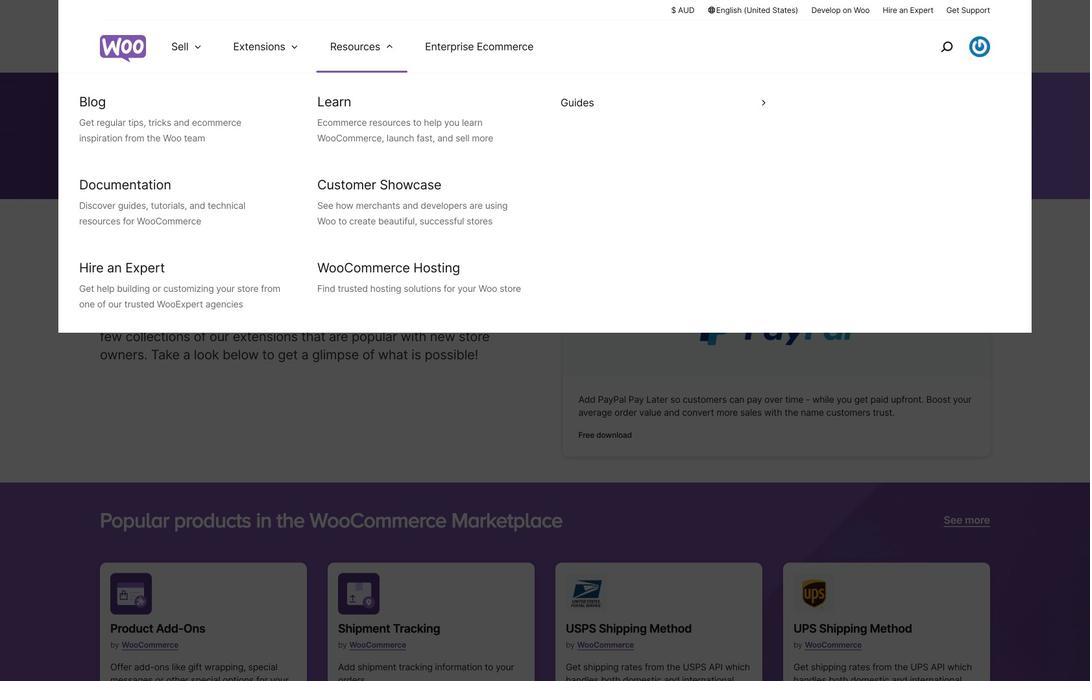 Task type: describe. For each thing, give the bounding box(es) containing it.
open account menu image
[[969, 36, 990, 57]]



Task type: locate. For each thing, give the bounding box(es) containing it.
search image
[[936, 36, 957, 57]]

service navigation menu element
[[913, 26, 990, 68]]



